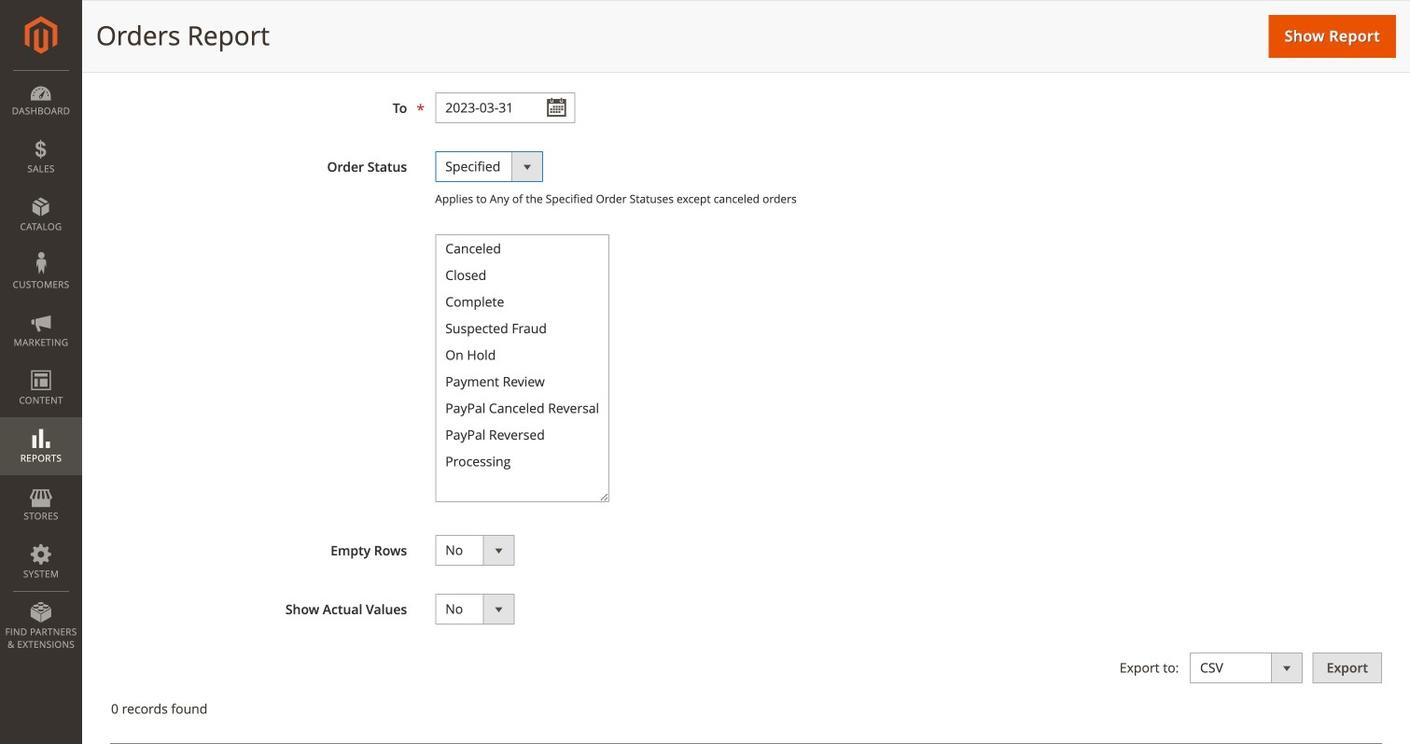 Task type: locate. For each thing, give the bounding box(es) containing it.
menu bar
[[0, 70, 82, 660]]

None text field
[[435, 92, 575, 123]]

None text field
[[435, 33, 575, 64]]



Task type: describe. For each thing, give the bounding box(es) containing it.
magento admin panel image
[[25, 16, 57, 54]]



